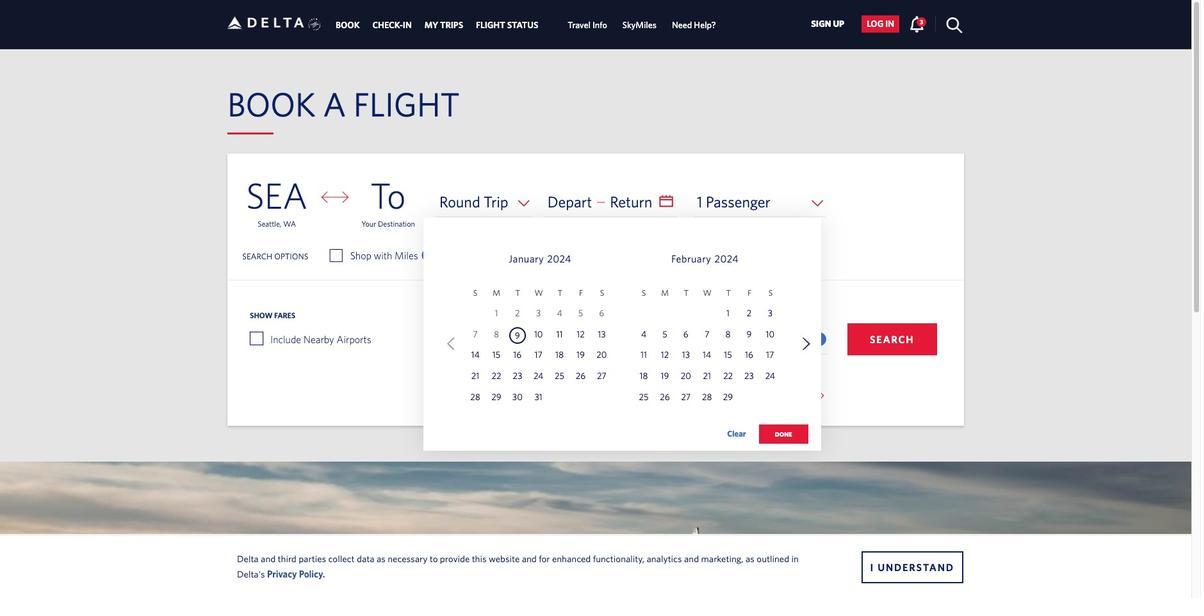Task type: vqa. For each thing, say whether or not it's contained in the screenshot.
Vacation
no



Task type: describe. For each thing, give the bounding box(es) containing it.
1 horizontal spatial 3
[[768, 308, 772, 318]]

1 horizontal spatial 19
[[661, 371, 669, 381]]

6 link
[[678, 327, 694, 344]]

0 vertical spatial 11 link
[[551, 327, 568, 344]]

help?
[[694, 20, 716, 30]]

delta inside 'book' tab panel
[[760, 391, 779, 400]]

0 vertical spatial 11
[[556, 329, 563, 339]]

27 for topmost "27" link
[[597, 371, 606, 381]]

i understand button
[[861, 551, 963, 583]]

0 vertical spatial 19
[[576, 350, 585, 360]]

2 t from the left
[[558, 288, 562, 298]]

passenger
[[706, 193, 770, 211]]

check-in
[[372, 20, 412, 30]]

1 as from the left
[[377, 553, 385, 564]]

airports
[[337, 334, 371, 345]]

for
[[539, 553, 550, 564]]

sea
[[246, 174, 308, 216]]

calendar expanded, use arrow keys to select date application
[[423, 218, 821, 457]]

trip
[[484, 193, 508, 211]]

1 s from the left
[[473, 288, 478, 298]]

skymiles
[[622, 20, 657, 30]]

sign up link
[[806, 15, 850, 33]]

include nearby airports
[[270, 334, 371, 345]]

necessary
[[388, 553, 427, 564]]

outlined
[[757, 553, 789, 564]]

i understand
[[870, 561, 954, 573]]

1 horizontal spatial 13
[[682, 350, 690, 360]]

in
[[403, 20, 412, 30]]

search options
[[242, 251, 308, 261]]

use
[[661, 391, 674, 400]]

log in button
[[862, 15, 899, 33]]

need help?
[[672, 20, 716, 30]]

26 for right 26 "link"
[[660, 392, 670, 402]]

1 for 1 passenger
[[697, 193, 702, 211]]

2 17 from the left
[[766, 350, 774, 360]]

1 10 link from the left
[[530, 327, 547, 344]]

1 passenger
[[697, 193, 770, 211]]

to
[[430, 553, 438, 564]]

0 vertical spatial 4
[[557, 308, 562, 318]]

31 link
[[530, 390, 547, 407]]

info
[[593, 20, 607, 30]]

21 for second 21 link from left
[[703, 371, 711, 381]]

0 horizontal spatial 25
[[555, 371, 564, 381]]

privacy
[[267, 568, 297, 579]]

f for february 2024
[[748, 288, 752, 298]]

1 vertical spatial 18 link
[[635, 369, 652, 386]]

search button
[[847, 323, 937, 356]]

functionality,
[[593, 553, 644, 564]]

2 28 link from the left
[[699, 390, 715, 407]]

1 horizontal spatial 11
[[641, 350, 647, 360]]

check-
[[372, 20, 403, 30]]

trips
[[440, 20, 463, 30]]

fares
[[522, 250, 544, 261]]

done
[[775, 430, 792, 438]]

2 29 link from the left
[[720, 390, 736, 407]]

2 14 link from the left
[[699, 348, 715, 365]]

status
[[507, 20, 538, 30]]

flight inside tab list
[[476, 20, 505, 30]]

0 vertical spatial 12 link
[[572, 327, 589, 344]]

wa
[[283, 219, 296, 228]]

provide
[[440, 553, 470, 564]]

2 29 from the left
[[723, 392, 733, 402]]

Meeting Code (Optional) text field
[[661, 325, 829, 355]]

delta inside delta and third parties collect data as necessary to provide this website and for enhanced functionality, analytics and marketing, as outlined in delta's
[[237, 553, 259, 564]]

1 horizontal spatial 4
[[641, 329, 646, 339]]

seattle,
[[258, 219, 281, 228]]

february
[[671, 253, 711, 265]]

round
[[439, 193, 480, 211]]

4 link
[[635, 327, 652, 344]]

clear
[[727, 429, 746, 439]]

book for book
[[336, 20, 360, 30]]

1 22 link from the left
[[488, 369, 505, 386]]

1 21 link from the left
[[467, 369, 484, 386]]

dates
[[612, 250, 635, 261]]

gift
[[780, 391, 793, 400]]

1 7 from the left
[[473, 329, 478, 339]]

sign up
[[811, 19, 844, 29]]

depart
[[547, 193, 592, 211]]

shop with miles
[[350, 250, 418, 261]]

1 t from the left
[[515, 288, 520, 298]]

show fares
[[250, 311, 295, 320]]

travel info
[[568, 20, 607, 30]]

14 for 1st 14 link
[[471, 350, 480, 360]]

2 15 link from the left
[[720, 348, 736, 365]]

1 horizontal spatial 11 link
[[635, 348, 652, 365]]

1 vertical spatial 20 link
[[678, 369, 694, 386]]

done button
[[759, 425, 808, 444]]

tab list containing book
[[329, 0, 724, 48]]

2 as from the left
[[746, 553, 755, 564]]

f for january 2024
[[579, 288, 583, 298]]

0 horizontal spatial 25 link
[[551, 369, 568, 386]]

clear button
[[727, 425, 746, 444]]

4 s from the left
[[769, 288, 773, 298]]

privacy policy.
[[267, 568, 325, 579]]

enhanced
[[552, 553, 591, 564]]

or
[[751, 391, 758, 400]]

22 for first 22 link from the right
[[723, 371, 733, 381]]

0 horizontal spatial 19 link
[[572, 348, 589, 365]]

2 16 from the left
[[745, 350, 753, 360]]

understand
[[878, 561, 954, 573]]

1 horizontal spatial 6
[[683, 329, 688, 339]]

1 Passenger field
[[694, 187, 827, 217]]

none text field inside 'book' tab panel
[[544, 187, 677, 217]]

0 horizontal spatial 5
[[578, 308, 583, 318]]

1 for the 1 link
[[726, 308, 730, 318]]

log in
[[867, 19, 894, 29]]

options
[[274, 251, 308, 261]]

nearby
[[303, 334, 334, 345]]

0 vertical spatial 27 link
[[593, 369, 610, 386]]

dropdown caret image
[[815, 392, 828, 400]]

return
[[610, 193, 652, 211]]

my trips link
[[425, 14, 463, 37]]

3 link inside calendar expanded, use arrow keys to select date application
[[762, 306, 778, 323]]

0 horizontal spatial 18 link
[[551, 348, 568, 365]]

my
[[595, 250, 610, 261]]

2 23 from the left
[[744, 371, 754, 381]]

5 link
[[657, 327, 673, 344]]

20 for the leftmost 20 link
[[597, 350, 607, 360]]

1 28 from the left
[[470, 392, 480, 402]]

1 17 from the left
[[535, 350, 542, 360]]

1 29 from the left
[[491, 392, 501, 402]]

check-in link
[[372, 14, 412, 37]]

2 link
[[741, 306, 757, 323]]

use certificates, ecredits, or delta gift cards link
[[661, 391, 835, 400]]

0 horizontal spatial 20 link
[[593, 348, 610, 365]]

3 s from the left
[[642, 288, 646, 298]]

1 16 link from the left
[[509, 348, 526, 365]]

0 vertical spatial 13
[[598, 329, 606, 339]]

1 horizontal spatial 3 link
[[909, 15, 926, 32]]

12 for the right 12 link
[[661, 350, 669, 360]]

show
[[250, 311, 273, 320]]

collect
[[328, 553, 355, 564]]

certificates,
[[676, 391, 717, 400]]

0 horizontal spatial 1
[[495, 308, 498, 318]]

2 8 from the left
[[725, 329, 731, 339]]

10 for 1st "10" link from the right
[[766, 329, 775, 339]]

15 for 2nd 15 link from right
[[492, 350, 500, 360]]

flight status link
[[476, 14, 538, 37]]

Shop with Miles checkbox
[[330, 249, 342, 262]]

flight status
[[476, 20, 538, 30]]

shop
[[350, 250, 371, 261]]

2 7 from the left
[[705, 329, 709, 339]]

1 horizontal spatial 25 link
[[635, 390, 652, 407]]

my dates are flexible
[[595, 250, 683, 261]]

book tab panel
[[227, 154, 964, 457]]

in inside button
[[885, 19, 894, 29]]

0 horizontal spatial 26 link
[[572, 369, 589, 386]]

miles
[[395, 250, 418, 261]]

1 24 link from the left
[[530, 369, 547, 386]]

website
[[489, 553, 520, 564]]

analytics
[[647, 553, 682, 564]]

1 9 link from the left
[[509, 327, 526, 344]]

marketing,
[[701, 553, 743, 564]]

travel
[[568, 20, 591, 30]]

2 9 link from the left
[[741, 327, 757, 344]]

this
[[472, 553, 487, 564]]

january 2024
[[509, 253, 571, 265]]

1 horizontal spatial 5
[[662, 329, 667, 339]]

third
[[278, 553, 296, 564]]

12 for top 12 link
[[577, 329, 585, 339]]

destination
[[378, 219, 415, 228]]

9 for 1st 9 link
[[515, 330, 520, 340]]

2 24 from the left
[[765, 371, 775, 381]]

to your destination
[[361, 174, 415, 228]]



Task type: locate. For each thing, give the bounding box(es) containing it.
1 horizontal spatial 16
[[745, 350, 753, 360]]

25 link
[[551, 369, 568, 386], [635, 390, 652, 407]]

0 horizontal spatial 21 link
[[467, 369, 484, 386]]

t up the 1 link
[[726, 288, 731, 298]]

15 link
[[488, 348, 505, 365], [720, 348, 736, 365]]

13 down 6 link
[[682, 350, 690, 360]]

Round Trip field
[[436, 187, 533, 217]]

2 and from the left
[[522, 553, 537, 564]]

12 left the 4 link
[[577, 329, 585, 339]]

1 horizontal spatial 17
[[766, 350, 774, 360]]

1 horizontal spatial m
[[661, 288, 669, 298]]

0 horizontal spatial book
[[227, 85, 315, 123]]

28 left 30
[[470, 392, 480, 402]]

delta air lines image
[[227, 3, 304, 43]]

1 16 from the left
[[513, 350, 522, 360]]

23 up 30
[[513, 371, 522, 381]]

1
[[697, 193, 702, 211], [495, 308, 498, 318], [726, 308, 730, 318]]

1 28 link from the left
[[467, 390, 484, 407]]

need help? link
[[672, 14, 716, 37]]

0 horizontal spatial 13
[[598, 329, 606, 339]]

i
[[870, 561, 874, 573]]

1 horizontal spatial f
[[748, 288, 752, 298]]

16
[[513, 350, 522, 360], [745, 350, 753, 360]]

3 right log in button
[[920, 18, 923, 25]]

1 horizontal spatial 24 link
[[762, 369, 778, 386]]

1 horizontal spatial 21
[[703, 371, 711, 381]]

1 f from the left
[[579, 288, 583, 298]]

26 for 26 "link" to the left
[[576, 371, 586, 381]]

9 down 2 link
[[747, 329, 752, 339]]

13 left the 4 link
[[598, 329, 606, 339]]

21
[[471, 371, 479, 381], [703, 371, 711, 381]]

0 horizontal spatial 9
[[515, 330, 520, 340]]

1 vertical spatial in
[[791, 553, 799, 564]]

28
[[470, 392, 480, 402], [702, 392, 712, 402]]

4 down january 2024
[[557, 308, 562, 318]]

1 23 link from the left
[[509, 369, 526, 386]]

31
[[535, 392, 542, 402]]

11 link
[[551, 327, 568, 344], [635, 348, 652, 365]]

12 down 5 link
[[661, 350, 669, 360]]

search
[[242, 251, 272, 261], [870, 334, 914, 345]]

9 link down 2 link
[[741, 327, 757, 344]]

2 w from the left
[[703, 288, 712, 298]]

1 horizontal spatial 2
[[747, 308, 752, 318]]

1 horizontal spatial 28 link
[[699, 390, 715, 407]]

m for january
[[493, 288, 500, 298]]

2024 for february 2024
[[714, 253, 739, 265]]

1 horizontal spatial 20
[[681, 371, 691, 381]]

january
[[509, 253, 544, 265]]

9 up 30
[[515, 330, 520, 340]]

23
[[513, 371, 522, 381], [744, 371, 754, 381]]

1 horizontal spatial 9
[[747, 329, 752, 339]]

delta's
[[237, 568, 265, 579]]

1 link
[[720, 306, 736, 323]]

w down january 2024
[[535, 288, 543, 298]]

0 horizontal spatial 12
[[577, 329, 585, 339]]

2024
[[547, 253, 571, 265], [714, 253, 739, 265]]

2 21 link from the left
[[699, 369, 715, 386]]

24 link up use certificates, ecredits, or delta gift cards 'link'
[[762, 369, 778, 386]]

18 for the bottom 18 link
[[640, 371, 648, 381]]

3 link right log in button
[[909, 15, 926, 32]]

0 vertical spatial 26
[[576, 371, 586, 381]]

2 f from the left
[[748, 288, 752, 298]]

2 horizontal spatial and
[[684, 553, 699, 564]]

15
[[492, 350, 500, 360], [724, 350, 732, 360]]

13 link down 6 link
[[678, 348, 694, 365]]

19
[[576, 350, 585, 360], [661, 371, 669, 381]]

29 link left 30 link
[[488, 390, 505, 407]]

w for february
[[703, 288, 712, 298]]

t down january 2024
[[558, 288, 562, 298]]

16 link up use certificates, ecredits, or delta gift cards 'link'
[[741, 348, 757, 365]]

17 up use certificates, ecredits, or delta gift cards 'link'
[[766, 350, 774, 360]]

1 horizontal spatial 24
[[765, 371, 775, 381]]

30
[[512, 392, 523, 402]]

0 horizontal spatial and
[[261, 553, 276, 564]]

s down refundable
[[473, 288, 478, 298]]

1 10 from the left
[[534, 329, 543, 339]]

as left outlined
[[746, 553, 755, 564]]

21 link
[[467, 369, 484, 386], [699, 369, 715, 386]]

3 link
[[909, 15, 926, 32], [762, 306, 778, 323]]

in inside delta and third parties collect data as necessary to provide this website and for enhanced functionality, analytics and marketing, as outlined in delta's
[[791, 553, 799, 564]]

book a flight
[[227, 85, 460, 123]]

w
[[535, 288, 543, 298], [703, 288, 712, 298]]

0 horizontal spatial 14 link
[[467, 348, 484, 365]]

3 down january 2024
[[536, 308, 541, 318]]

2 15 from the left
[[724, 350, 732, 360]]

28 link left 30 link
[[467, 390, 484, 407]]

3 link right 2 link
[[762, 306, 778, 323]]

0 horizontal spatial m
[[493, 288, 500, 298]]

26 link
[[572, 369, 589, 386], [657, 390, 673, 407]]

6 down my
[[599, 308, 604, 318]]

10 for first "10" link from the left
[[534, 329, 543, 339]]

w for january
[[535, 288, 543, 298]]

28 left ecredits,
[[702, 392, 712, 402]]

my
[[425, 20, 438, 30]]

0 horizontal spatial 16 link
[[509, 348, 526, 365]]

0 horizontal spatial 3
[[536, 308, 541, 318]]

in right log
[[885, 19, 894, 29]]

4 t from the left
[[726, 288, 731, 298]]

3 and from the left
[[684, 553, 699, 564]]

1 23 from the left
[[513, 371, 522, 381]]

12 link left the 4 link
[[572, 327, 589, 344]]

0 horizontal spatial 11
[[556, 329, 563, 339]]

1 and from the left
[[261, 553, 276, 564]]

search for search
[[870, 334, 914, 345]]

1 vertical spatial 13
[[682, 350, 690, 360]]

1 vertical spatial 19
[[661, 371, 669, 381]]

1 horizontal spatial 13 link
[[678, 348, 694, 365]]

1 horizontal spatial 16 link
[[741, 348, 757, 365]]

13
[[598, 329, 606, 339], [682, 350, 690, 360]]

use certificates, ecredits, or delta gift cards
[[661, 391, 817, 400]]

cards
[[795, 391, 815, 400]]

0 horizontal spatial 3 link
[[762, 306, 778, 323]]

10 link right 8 link
[[762, 327, 778, 344]]

18 for the left 18 link
[[555, 350, 564, 360]]

0 vertical spatial 6
[[599, 308, 604, 318]]

book right skyteam image
[[336, 20, 360, 30]]

1 down refundable
[[495, 308, 498, 318]]

2024 for january 2024
[[547, 253, 571, 265]]

1 17 link from the left
[[530, 348, 547, 365]]

refundable fares
[[472, 250, 544, 261]]

s down are
[[642, 288, 646, 298]]

1 2024 from the left
[[547, 253, 571, 265]]

18 link
[[551, 348, 568, 365], [635, 369, 652, 386]]

your
[[361, 219, 376, 228]]

0 vertical spatial 27
[[597, 371, 606, 381]]

2 2024 from the left
[[714, 253, 739, 265]]

0 vertical spatial 20 link
[[593, 348, 610, 365]]

1 21 from the left
[[471, 371, 479, 381]]

refundable
[[472, 250, 519, 261]]

1 horizontal spatial 2024
[[714, 253, 739, 265]]

0 horizontal spatial 24
[[534, 371, 543, 381]]

2 14 from the left
[[703, 350, 711, 360]]

1 15 from the left
[[492, 350, 500, 360]]

1 vertical spatial 25
[[639, 392, 649, 402]]

23 link up 30
[[509, 369, 526, 386]]

policy.
[[299, 568, 325, 579]]

0 vertical spatial 5
[[578, 308, 583, 318]]

1 vertical spatial 19 link
[[657, 369, 673, 386]]

w down february 2024
[[703, 288, 712, 298]]

1 horizontal spatial 18
[[640, 371, 648, 381]]

29 left 30
[[491, 392, 501, 402]]

2 16 link from the left
[[741, 348, 757, 365]]

2 17 link from the left
[[762, 348, 778, 365]]

6 right 5 link
[[683, 329, 688, 339]]

28 link
[[467, 390, 484, 407], [699, 390, 715, 407]]

0 horizontal spatial 23 link
[[509, 369, 526, 386]]

and left the third
[[261, 553, 276, 564]]

2 m from the left
[[661, 288, 669, 298]]

0 horizontal spatial 16
[[513, 350, 522, 360]]

15 for first 15 link from the right
[[724, 350, 732, 360]]

20 for bottommost 20 link
[[681, 371, 691, 381]]

in
[[885, 19, 894, 29], [791, 553, 799, 564]]

1 m from the left
[[493, 288, 500, 298]]

0 horizontal spatial 17
[[535, 350, 542, 360]]

12
[[577, 329, 585, 339], [661, 350, 669, 360]]

1 vertical spatial 27
[[681, 392, 691, 402]]

need
[[672, 20, 692, 30]]

9 link up 30
[[509, 327, 526, 344]]

1 15 link from the left
[[488, 348, 505, 365]]

1 horizontal spatial 10
[[766, 329, 775, 339]]

2 10 from the left
[[766, 329, 775, 339]]

20
[[597, 350, 607, 360], [681, 371, 691, 381]]

flexible
[[653, 250, 683, 261]]

0 horizontal spatial 29 link
[[488, 390, 505, 407]]

2 down january
[[515, 308, 520, 318]]

1 vertical spatial flight
[[353, 85, 460, 123]]

Include Nearby Airports checkbox
[[250, 332, 263, 345]]

2 10 link from the left
[[762, 327, 778, 344]]

data
[[357, 553, 374, 564]]

0 vertical spatial 3 link
[[909, 15, 926, 32]]

2 2 from the left
[[747, 308, 752, 318]]

t down february
[[684, 288, 689, 298]]

2
[[515, 308, 520, 318], [747, 308, 752, 318]]

delta
[[760, 391, 779, 400], [237, 553, 259, 564]]

16 link up 30
[[509, 348, 526, 365]]

up
[[833, 19, 844, 29]]

1 vertical spatial 13 link
[[678, 348, 694, 365]]

to
[[371, 174, 406, 216]]

parties
[[299, 553, 326, 564]]

1 vertical spatial 3 link
[[762, 306, 778, 323]]

0 vertical spatial in
[[885, 19, 894, 29]]

2 21 from the left
[[703, 371, 711, 381]]

13 link left the 4 link
[[593, 327, 610, 344]]

None text field
[[544, 187, 677, 217]]

delta right or
[[760, 391, 779, 400]]

23 up use certificates, ecredits, or delta gift cards 'link'
[[744, 371, 754, 381]]

1 29 link from the left
[[488, 390, 505, 407]]

0 horizontal spatial 28
[[470, 392, 480, 402]]

25
[[555, 371, 564, 381], [639, 392, 649, 402]]

1 horizontal spatial 12 link
[[657, 348, 673, 365]]

1 horizontal spatial 15 link
[[720, 348, 736, 365]]

february 2024
[[671, 253, 739, 265]]

book for book a flight
[[227, 85, 315, 123]]

21 for 1st 21 link from left
[[471, 371, 479, 381]]

1 horizontal spatial 27
[[681, 392, 691, 402]]

1 horizontal spatial 27 link
[[678, 390, 694, 407]]

2 24 link from the left
[[762, 369, 778, 386]]

0 horizontal spatial search
[[242, 251, 272, 261]]

9
[[747, 329, 752, 339], [515, 330, 520, 340]]

10 right 8 link
[[766, 329, 775, 339]]

19 link
[[572, 348, 589, 365], [657, 369, 673, 386]]

as
[[377, 553, 385, 564], [746, 553, 755, 564]]

1 horizontal spatial 7
[[705, 329, 709, 339]]

fares
[[274, 311, 295, 320]]

20 link
[[593, 348, 610, 365], [678, 369, 694, 386]]

1 inside field
[[697, 193, 702, 211]]

14
[[471, 350, 480, 360], [703, 350, 711, 360]]

24 up 31
[[534, 371, 543, 381]]

1 horizontal spatial 21 link
[[699, 369, 715, 386]]

delta up the delta's
[[237, 553, 259, 564]]

book inside tab list
[[336, 20, 360, 30]]

17 link up use certificates, ecredits, or delta gift cards 'link'
[[762, 348, 778, 365]]

24
[[534, 371, 543, 381], [765, 371, 775, 381]]

2 22 link from the left
[[720, 369, 736, 386]]

0 horizontal spatial 8
[[494, 329, 499, 339]]

1 horizontal spatial 23
[[744, 371, 754, 381]]

29 left or
[[723, 392, 733, 402]]

1 14 from the left
[[471, 350, 480, 360]]

book left a
[[227, 85, 315, 123]]

14 for 1st 14 link from the right
[[703, 350, 711, 360]]

1 horizontal spatial 26 link
[[657, 390, 673, 407]]

1 14 link from the left
[[467, 348, 484, 365]]

0 horizontal spatial 29
[[491, 392, 501, 402]]

1 horizontal spatial 19 link
[[657, 369, 673, 386]]

8 link
[[720, 327, 736, 344]]

17 up 31
[[535, 350, 542, 360]]

ecredits,
[[719, 391, 749, 400]]

tab list
[[329, 0, 724, 48]]

16 up use certificates, ecredits, or delta gift cards 'link'
[[745, 350, 753, 360]]

0 vertical spatial 12
[[577, 329, 585, 339]]

2 s from the left
[[600, 288, 604, 298]]

14 link
[[467, 348, 484, 365], [699, 348, 715, 365]]

in right outlined
[[791, 553, 799, 564]]

0 horizontal spatial 10
[[534, 329, 543, 339]]

4 left 5 link
[[641, 329, 646, 339]]

t down january
[[515, 288, 520, 298]]

include
[[270, 334, 301, 345]]

0 horizontal spatial 6
[[599, 308, 604, 318]]

2 horizontal spatial 3
[[920, 18, 923, 25]]

1 horizontal spatial book
[[336, 20, 360, 30]]

0 horizontal spatial flight
[[353, 85, 460, 123]]

1 vertical spatial 26
[[660, 392, 670, 402]]

5
[[578, 308, 583, 318], [662, 329, 667, 339]]

1 vertical spatial 12 link
[[657, 348, 673, 365]]

1 horizontal spatial 9 link
[[741, 327, 757, 344]]

23 link up use certificates, ecredits, or delta gift cards 'link'
[[741, 369, 757, 386]]

10 link up 31
[[530, 327, 547, 344]]

3 t from the left
[[684, 288, 689, 298]]

advance search hero image image
[[0, 462, 1191, 598]]

1 left 2 link
[[726, 308, 730, 318]]

0 vertical spatial 18 link
[[551, 348, 568, 365]]

skyteam image
[[308, 4, 321, 44]]

search for search options
[[242, 251, 272, 261]]

s down my
[[600, 288, 604, 298]]

as right data at the bottom left of the page
[[377, 553, 385, 564]]

27 for the right "27" link
[[681, 392, 691, 402]]

22
[[492, 371, 501, 381], [723, 371, 733, 381]]

search inside button
[[870, 334, 914, 345]]

1 vertical spatial 25 link
[[635, 390, 652, 407]]

1 8 from the left
[[494, 329, 499, 339]]

with
[[374, 250, 392, 261]]

and right analytics
[[684, 553, 699, 564]]

1 horizontal spatial 26
[[660, 392, 670, 402]]

a
[[323, 85, 346, 123]]

16 up 30
[[513, 350, 522, 360]]

0 horizontal spatial w
[[535, 288, 543, 298]]

28 link left ecredits,
[[699, 390, 715, 407]]

24 link up 31
[[530, 369, 547, 386]]

24 up use certificates, ecredits, or delta gift cards 'link'
[[765, 371, 775, 381]]

0 horizontal spatial 7
[[473, 329, 478, 339]]

1 22 from the left
[[492, 371, 501, 381]]

12 link down 5 link
[[657, 348, 673, 365]]

2 right the 1 link
[[747, 308, 752, 318]]

22 for first 22 link from left
[[492, 371, 501, 381]]

1 horizontal spatial flight
[[476, 20, 505, 30]]

m down refundable
[[493, 288, 500, 298]]

9 for 1st 9 link from right
[[747, 329, 752, 339]]

2 28 from the left
[[702, 392, 712, 402]]

m for february
[[661, 288, 669, 298]]

30 link
[[509, 390, 526, 407]]

sea seattle, wa
[[246, 174, 308, 228]]

are
[[637, 250, 650, 261]]

0 horizontal spatial 19
[[576, 350, 585, 360]]

and left the for
[[522, 553, 537, 564]]

0 horizontal spatial 27 link
[[593, 369, 610, 386]]

2024 right fares
[[547, 253, 571, 265]]

1 vertical spatial search
[[870, 334, 914, 345]]

1 24 from the left
[[534, 371, 543, 381]]

29 link left or
[[720, 390, 736, 407]]

2 23 link from the left
[[741, 369, 757, 386]]

skymiles link
[[622, 14, 657, 37]]

s up meeting code (optional) text field
[[769, 288, 773, 298]]

1 left passenger
[[697, 193, 702, 211]]

round trip
[[439, 193, 508, 211]]

2 22 from the left
[[723, 371, 733, 381]]

3 right 2 link
[[768, 308, 772, 318]]

privacy policy. link
[[267, 568, 325, 579]]

17 link up 31
[[530, 348, 547, 365]]

0 horizontal spatial 13 link
[[593, 327, 610, 344]]

2024 right february
[[714, 253, 739, 265]]

1 vertical spatial 27 link
[[678, 390, 694, 407]]

0 horizontal spatial 4
[[557, 308, 562, 318]]

0 horizontal spatial 2
[[515, 308, 520, 318]]

1 vertical spatial 5
[[662, 329, 667, 339]]

sign
[[811, 19, 831, 29]]

m down flexible
[[661, 288, 669, 298]]

1 w from the left
[[535, 288, 543, 298]]

my trips
[[425, 20, 463, 30]]

1 2 from the left
[[515, 308, 520, 318]]

10 up 31
[[534, 329, 543, 339]]

1 horizontal spatial as
[[746, 553, 755, 564]]



